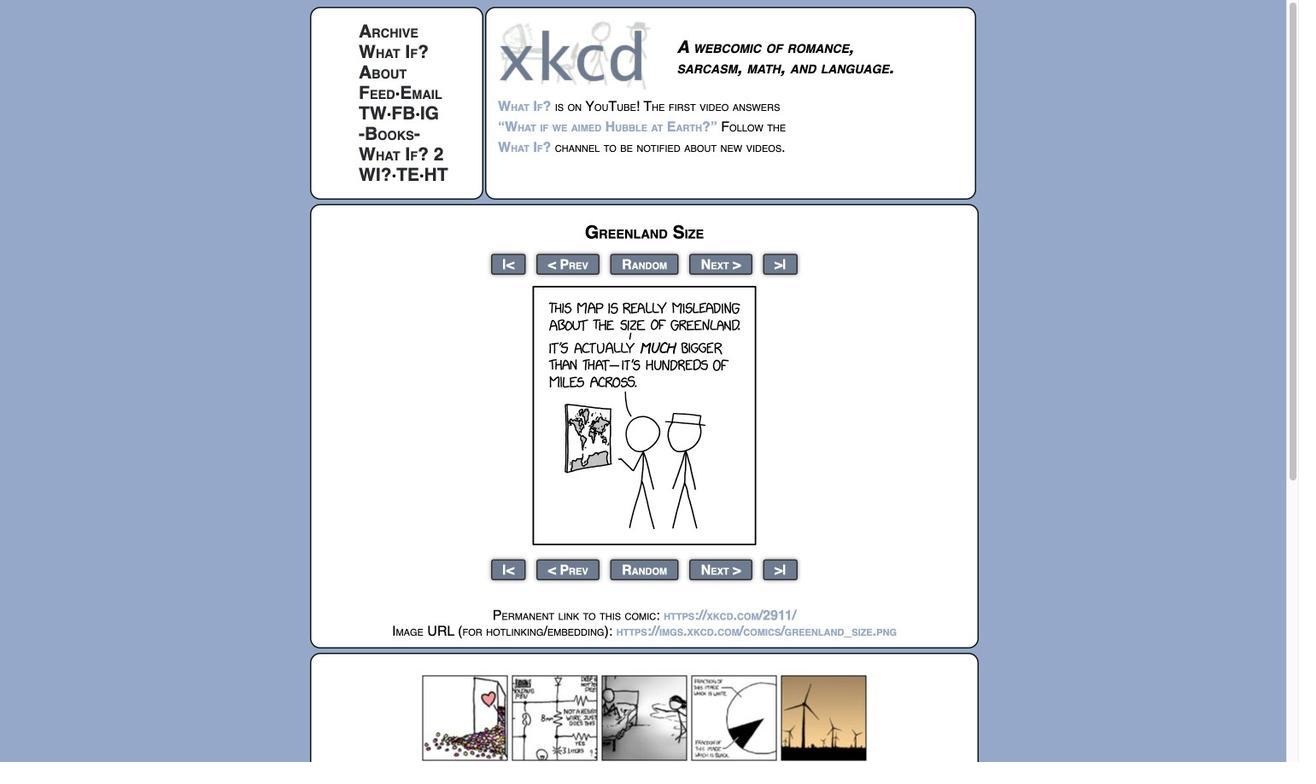 Task type: describe. For each thing, give the bounding box(es) containing it.
greenland size image
[[533, 286, 756, 546]]



Task type: vqa. For each thing, say whether or not it's contained in the screenshot.
earth temperature timeline image
no



Task type: locate. For each thing, give the bounding box(es) containing it.
selected comics image
[[422, 676, 866, 761]]

xkcd.com logo image
[[498, 20, 656, 91]]



